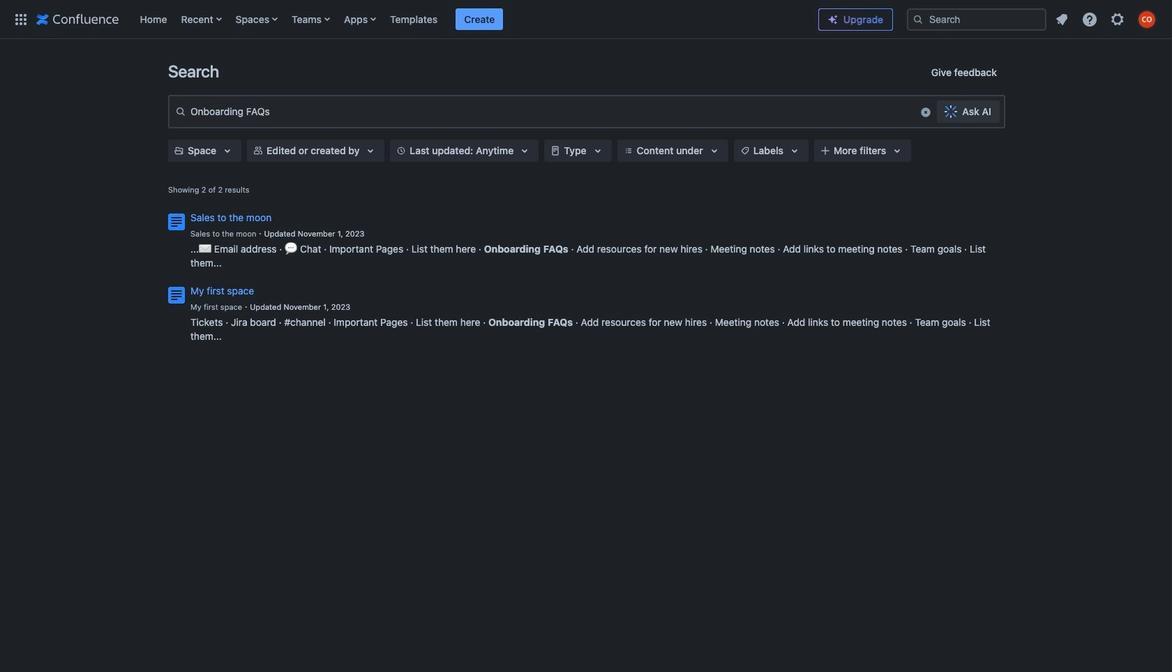 Task type: vqa. For each thing, say whether or not it's contained in the screenshot.
Help Icon
no



Task type: locate. For each thing, give the bounding box(es) containing it.
list
[[133, 0, 808, 39], [1050, 7, 1164, 32]]

1 horizontal spatial list
[[1050, 7, 1164, 32]]

confluence image
[[36, 11, 119, 28], [36, 11, 119, 28]]

notification icon image
[[1054, 11, 1071, 28]]

list item
[[456, 8, 504, 30]]

global element
[[8, 0, 808, 39]]

search image
[[913, 14, 924, 25]]

None search field
[[168, 95, 1006, 128]]

banner
[[0, 0, 1173, 42]]

None search field
[[907, 8, 1047, 30]]

0 horizontal spatial list
[[133, 0, 808, 39]]



Task type: describe. For each thing, give the bounding box(es) containing it.
list for 'appswitcher icon'
[[133, 0, 808, 39]]

clear search bar image
[[921, 107, 932, 118]]

Enter keywords to find pages, attachments, and more field
[[170, 99, 921, 124]]

appswitcher icon image
[[13, 11, 29, 28]]

help icon image
[[1082, 11, 1099, 28]]

list for premium image
[[1050, 7, 1164, 32]]

Search field
[[907, 8, 1047, 30]]

settings icon image
[[1110, 11, 1127, 28]]

search icon image
[[175, 106, 186, 117]]

premium image
[[828, 14, 839, 25]]

list item inside list
[[456, 8, 504, 30]]



